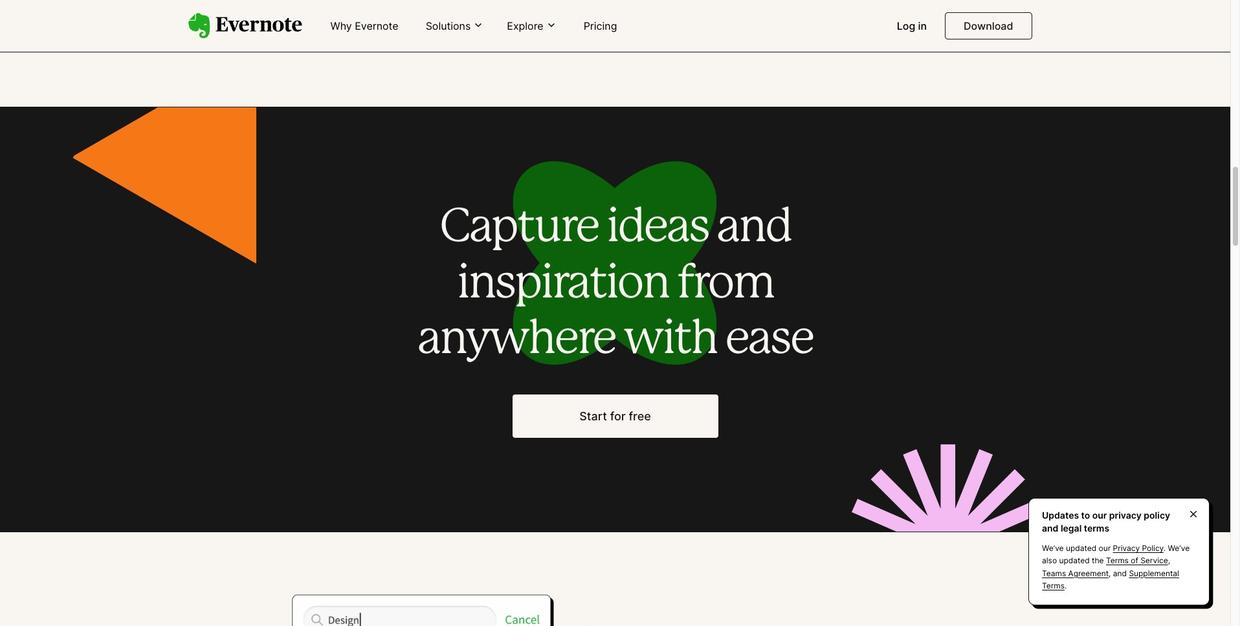 Task type: describe. For each thing, give the bounding box(es) containing it.
pricing
[[584, 19, 617, 32]]

terms inside supplemental terms
[[1042, 581, 1065, 591]]

to
[[1082, 510, 1091, 521]]

inspiration
[[457, 263, 669, 307]]

we've inside . we've also updated the
[[1168, 544, 1190, 554]]

terms of service , teams agreement , and
[[1042, 556, 1171, 579]]

why
[[331, 19, 352, 32]]

privacy
[[1110, 510, 1142, 521]]

updated inside . we've also updated the
[[1060, 556, 1090, 566]]

legal
[[1061, 523, 1082, 534]]

explore button
[[503, 19, 561, 33]]

privacy policy link
[[1113, 544, 1164, 554]]

start for free
[[580, 410, 651, 424]]

service
[[1141, 556, 1169, 566]]

terms inside terms of service , teams agreement , and
[[1107, 556, 1129, 566]]

start for free link
[[512, 395, 719, 439]]

0 vertical spatial updated
[[1066, 544, 1097, 554]]

our for privacy
[[1093, 510, 1107, 521]]

download
[[964, 19, 1014, 32]]

and inside terms of service , teams agreement , and
[[1114, 569, 1127, 579]]

why evernote link
[[323, 14, 406, 39]]

the
[[1092, 556, 1104, 566]]

capture
[[440, 207, 598, 251]]

also
[[1042, 556, 1057, 566]]

log in
[[897, 19, 927, 32]]

we've updated our privacy policy
[[1042, 544, 1164, 554]]

evernote logo image
[[188, 13, 302, 39]]

privacy
[[1113, 544, 1140, 554]]

why evernote
[[331, 19, 399, 32]]

updates to our privacy policy and legal terms
[[1042, 510, 1171, 534]]

ideas
[[607, 207, 709, 251]]

supplemental terms link
[[1042, 569, 1180, 591]]

0 horizontal spatial ,
[[1109, 569, 1111, 579]]

policy
[[1144, 510, 1171, 521]]

download link
[[945, 12, 1032, 39]]

evernote
[[355, 19, 399, 32]]



Task type: vqa. For each thing, say whether or not it's contained in the screenshot.
the Find notes by searching for keywords, even if the words appear in photos, whiteboard scans, business cards, handwriting, or documents.
no



Task type: locate. For each thing, give the bounding box(es) containing it.
, down . we've also updated the
[[1109, 569, 1111, 579]]

terms
[[1084, 523, 1110, 534]]

our up "terms"
[[1093, 510, 1107, 521]]

our inside updates to our privacy policy and legal terms
[[1093, 510, 1107, 521]]

updated
[[1066, 544, 1097, 554], [1060, 556, 1090, 566]]

ease
[[725, 319, 813, 363]]

. inside . we've also updated the
[[1164, 544, 1166, 554]]

web-clipper-tags screen image
[[284, 585, 649, 627]]

1 vertical spatial our
[[1099, 544, 1111, 554]]

1 we've from the left
[[1042, 544, 1064, 554]]

terms
[[1107, 556, 1129, 566], [1042, 581, 1065, 591]]

1 vertical spatial and
[[1042, 523, 1059, 534]]

and inside updates to our privacy policy and legal terms
[[1042, 523, 1059, 534]]

0 horizontal spatial and
[[717, 207, 791, 251]]

1 horizontal spatial terms
[[1107, 556, 1129, 566]]

0 vertical spatial our
[[1093, 510, 1107, 521]]

agreement
[[1069, 569, 1109, 579]]

we've
[[1042, 544, 1064, 554], [1168, 544, 1190, 554]]

updated up "teams agreement" link
[[1060, 556, 1090, 566]]

our for privacy
[[1099, 544, 1111, 554]]

, up supplemental
[[1169, 556, 1171, 566]]

0 vertical spatial .
[[1164, 544, 1166, 554]]

log in link
[[890, 14, 935, 39]]

. we've also updated the
[[1042, 544, 1190, 566]]

terms down teams
[[1042, 581, 1065, 591]]

we've up also
[[1042, 544, 1064, 554]]

.
[[1164, 544, 1166, 554], [1065, 581, 1067, 591]]

. down "teams agreement" link
[[1065, 581, 1067, 591]]

terms down privacy
[[1107, 556, 1129, 566]]

and
[[717, 207, 791, 251], [1042, 523, 1059, 534], [1114, 569, 1127, 579]]

and inside capture ideas and inspiration from anywhere with ease
[[717, 207, 791, 251]]

terms of service link
[[1107, 556, 1169, 566]]

0 vertical spatial and
[[717, 207, 791, 251]]

for
[[610, 410, 626, 424]]

in
[[918, 19, 927, 32]]

. for .
[[1065, 581, 1067, 591]]

with
[[623, 319, 717, 363]]

capture ideas and inspiration from anywhere with ease
[[418, 207, 813, 363]]

. for . we've also updated the
[[1164, 544, 1166, 554]]

free
[[629, 410, 651, 424]]

explore
[[507, 19, 544, 32]]

teams agreement link
[[1042, 569, 1109, 579]]

solutions
[[426, 19, 471, 32]]

. up service
[[1164, 544, 1166, 554]]

customize-screenshots screen image
[[582, 0, 947, 55]]

2 horizontal spatial and
[[1114, 569, 1127, 579]]

our
[[1093, 510, 1107, 521], [1099, 544, 1111, 554]]

1 horizontal spatial .
[[1164, 544, 1166, 554]]

1 vertical spatial terms
[[1042, 581, 1065, 591]]

0 horizontal spatial terms
[[1042, 581, 1065, 591]]

of
[[1131, 556, 1139, 566]]

log
[[897, 19, 916, 32]]

1 vertical spatial ,
[[1109, 569, 1111, 579]]

and down updates
[[1042, 523, 1059, 534]]

and up "from"
[[717, 207, 791, 251]]

2 we've from the left
[[1168, 544, 1190, 554]]

0 vertical spatial terms
[[1107, 556, 1129, 566]]

anywhere
[[418, 319, 615, 363]]

0 horizontal spatial .
[[1065, 581, 1067, 591]]

1 vertical spatial .
[[1065, 581, 1067, 591]]

2 vertical spatial and
[[1114, 569, 1127, 579]]

1 horizontal spatial ,
[[1169, 556, 1171, 566]]

teams
[[1042, 569, 1067, 579]]

supplemental
[[1130, 569, 1180, 579]]

1 horizontal spatial we've
[[1168, 544, 1190, 554]]

updated up the the
[[1066, 544, 1097, 554]]

we've right 'policy'
[[1168, 544, 1190, 554]]

solutions button
[[422, 19, 488, 33]]

0 vertical spatial ,
[[1169, 556, 1171, 566]]

supplemental terms
[[1042, 569, 1180, 591]]

0 horizontal spatial we've
[[1042, 544, 1064, 554]]

from
[[677, 263, 774, 307]]

1 vertical spatial updated
[[1060, 556, 1090, 566]]

updates
[[1042, 510, 1079, 521]]

policy
[[1142, 544, 1164, 554]]

,
[[1169, 556, 1171, 566], [1109, 569, 1111, 579]]

1 horizontal spatial and
[[1042, 523, 1059, 534]]

pricing link
[[576, 14, 625, 39]]

and down . we've also updated the
[[1114, 569, 1127, 579]]

start
[[580, 410, 607, 424]]

our up the the
[[1099, 544, 1111, 554]]



